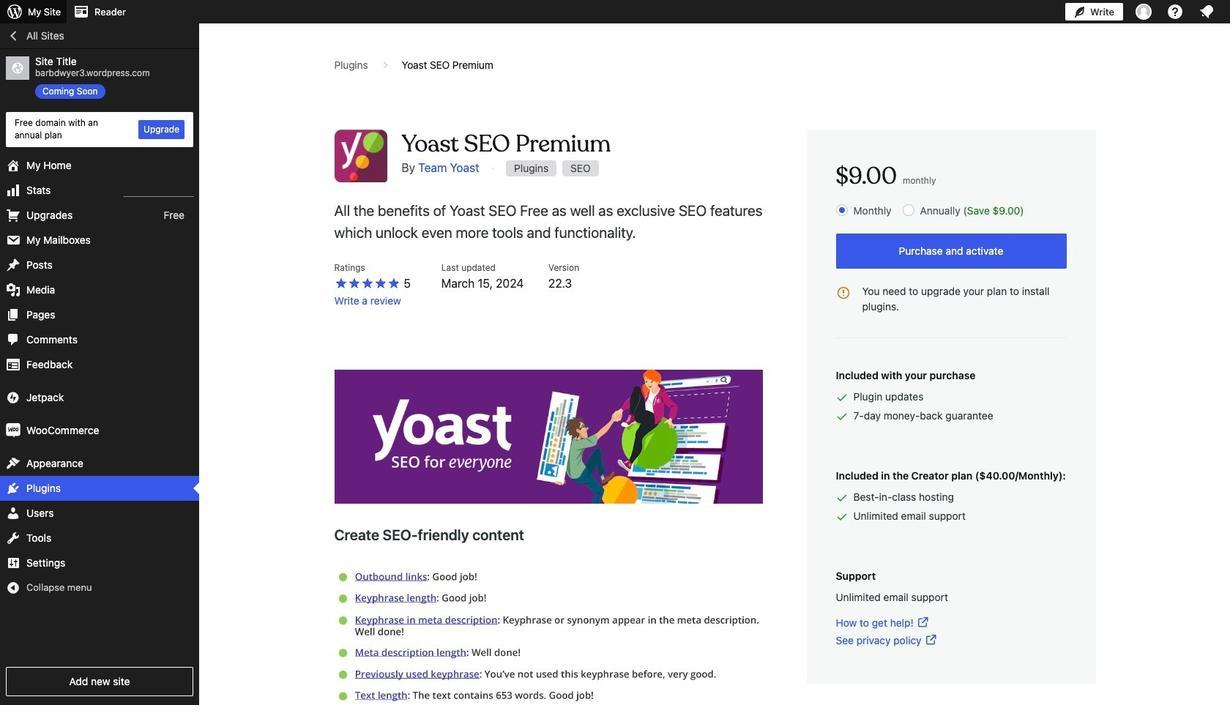 Task type: describe. For each thing, give the bounding box(es) containing it.
highest hourly views 0 image
[[124, 187, 193, 197]]

2 img image from the top
[[6, 423, 21, 438]]



Task type: vqa. For each thing, say whether or not it's contained in the screenshot.
Help icon at the right top
yes



Task type: locate. For each thing, give the bounding box(es) containing it.
help image
[[1166, 3, 1184, 21]]

1 img image from the top
[[6, 390, 21, 405]]

plugin icon image
[[334, 130, 387, 182]]

yoast seo premium image
[[334, 370, 763, 504]]

manage your notifications image
[[1198, 3, 1216, 21]]

None radio
[[836, 204, 848, 216]]

None radio
[[903, 204, 914, 216]]

img image
[[6, 390, 21, 405], [6, 423, 21, 438]]

1 vertical spatial img image
[[6, 423, 21, 438]]

my profile image
[[1136, 4, 1152, 20]]

main content
[[334, 58, 1096, 705]]

0 vertical spatial img image
[[6, 390, 21, 405]]



